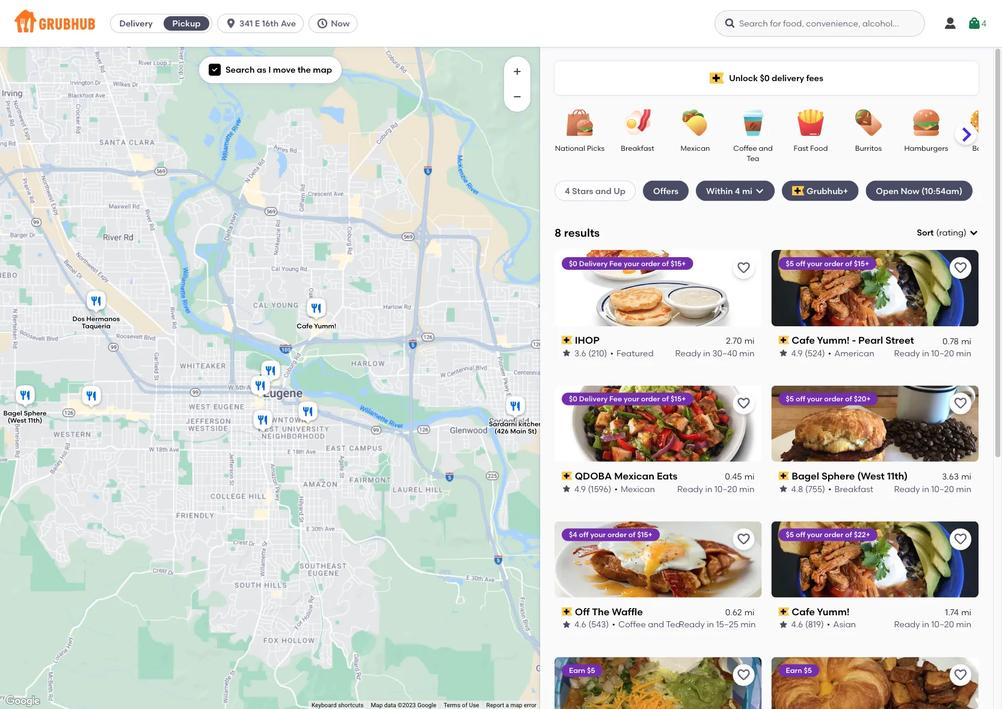 Task type: vqa. For each thing, say whether or not it's contained in the screenshot.
the bottom map
yes



Task type: locate. For each thing, give the bounding box(es) containing it.
yumm! for 4.6 (819)
[[817, 607, 850, 618]]

delivery left pickup
[[119, 18, 153, 29]]

• right (819)
[[827, 620, 831, 630]]

1 horizontal spatial (west
[[858, 471, 885, 482]]

min down 0.62 mi
[[741, 620, 756, 630]]

map right "the"
[[313, 65, 332, 75]]

ready in 10–20 min for cafe yumm! - pearl street
[[894, 348, 972, 359]]

subscription pass image right '0.45 mi'
[[779, 472, 790, 481]]

min down 0.78 mi
[[956, 348, 972, 359]]

0 horizontal spatial tea
[[666, 620, 681, 630]]

1 horizontal spatial earn $5
[[786, 667, 812, 676]]

main
[[510, 428, 526, 436]]

0 horizontal spatial cafe yumm!
[[297, 323, 336, 331]]

svg image
[[943, 16, 958, 31], [967, 16, 982, 31], [317, 17, 329, 29], [969, 228, 979, 238]]

map
[[313, 65, 332, 75], [511, 703, 523, 710]]

svg image inside the '341 e 16th ave' "button"
[[225, 17, 237, 29]]

1 horizontal spatial now
[[901, 186, 920, 196]]

• right '(524)'
[[828, 348, 832, 359]]

earn $5 down 4.6 (543) on the bottom of the page
[[569, 667, 595, 676]]

0 vertical spatial delivery
[[119, 18, 153, 29]]

star icon image left 3.6
[[562, 349, 572, 358]]

1 horizontal spatial sphere
[[822, 471, 855, 482]]

mi right '2.70'
[[745, 336, 755, 346]]

star icon image for ihop
[[562, 349, 572, 358]]

1 vertical spatial now
[[901, 186, 920, 196]]

in for qdoba mexican eats
[[705, 484, 713, 494]]

coffee down waffle
[[619, 620, 646, 630]]

grubhub plus flag logo image left 'unlock'
[[710, 73, 725, 84]]

• down qdoba mexican eats
[[615, 484, 618, 494]]

Search for food, convenience, alcohol... search field
[[715, 10, 925, 37]]

subscription pass image
[[562, 336, 573, 345], [779, 336, 790, 345], [562, 472, 573, 481], [779, 472, 790, 481], [779, 608, 790, 617]]

sardarni kitchen (426 main st) image
[[504, 395, 528, 421]]

and right (543)
[[648, 620, 664, 630]]

earn
[[569, 667, 585, 676], [786, 667, 802, 676]]

ihop  logo image
[[555, 250, 762, 327]]

1 horizontal spatial earn
[[786, 667, 802, 676]]

10–20 down 0.78
[[932, 348, 954, 359]]

sort
[[917, 228, 934, 238]]

earn $5
[[569, 667, 595, 676], [786, 667, 812, 676]]

1 vertical spatial 4.9
[[575, 484, 586, 494]]

mexican up '• mexican' at right
[[614, 471, 655, 482]]

• mexican
[[615, 484, 655, 494]]

(755)
[[805, 484, 826, 494]]

0 vertical spatial 11th)
[[28, 417, 42, 425]]

in for cafe yumm! - pearl street
[[922, 348, 930, 359]]

0 vertical spatial cafe
[[297, 323, 313, 331]]

1 vertical spatial tea
[[666, 620, 681, 630]]

2 earn $5 from the left
[[786, 667, 812, 676]]

order for cafe yumm! - pearl street
[[825, 259, 844, 268]]

dos hermanos taqueria logo image
[[555, 658, 762, 710]]

coffee
[[734, 144, 757, 153], [619, 620, 646, 630]]

1 4.6 from the left
[[575, 620, 587, 630]]

your for cafe yumm!
[[807, 531, 823, 540]]

featured
[[617, 348, 654, 359]]

tea inside the coffee and tea
[[747, 154, 760, 163]]

sphere up • breakfast
[[822, 471, 855, 482]]

(west for bagel sphere (west 11th) sardarni kitchen (426 main st)
[[8, 417, 26, 425]]

minus icon image
[[511, 91, 523, 103]]

2 vertical spatial delivery
[[579, 395, 608, 404]]

$5 for cafe yumm! - pearl street
[[786, 259, 794, 268]]

results
[[564, 226, 600, 240]]

-
[[852, 335, 856, 346]]

0 horizontal spatial earn $5
[[569, 667, 595, 676]]

ready in 10–20 min down 0.45
[[677, 484, 755, 494]]

cafe
[[297, 323, 313, 331], [792, 335, 815, 346], [792, 607, 815, 618]]

grubhub+
[[807, 186, 849, 196]]

map right 'a'
[[511, 703, 523, 710]]

$0 delivery fee your order of $15+ for ihop
[[569, 259, 686, 268]]

tea down coffee and tea image
[[747, 154, 760, 163]]

mexican down qdoba mexican eats
[[621, 484, 655, 494]]

report a map error link
[[487, 703, 537, 710]]

map
[[371, 703, 383, 710]]

star icon image down subscription pass icon on the bottom right
[[562, 621, 572, 630]]

• right (755)
[[829, 484, 832, 494]]

2 vertical spatial $0
[[569, 395, 578, 404]]

grubhub plus flag logo image left grubhub+
[[792, 186, 804, 196]]

min for bagel sphere (west 11th)
[[956, 484, 972, 494]]

1 earn $5 from the left
[[569, 667, 595, 676]]

mi right 1.74
[[962, 608, 972, 618]]

and left up at the right top of the page
[[596, 186, 612, 196]]

and down coffee and tea image
[[759, 144, 773, 153]]

earn for dos hermanos taqueria logo
[[569, 667, 585, 676]]

• for cafe yumm! - pearl street
[[828, 348, 832, 359]]

sphere left ihop image
[[24, 410, 47, 418]]

ready in 10–20 min
[[894, 348, 972, 359], [677, 484, 755, 494], [894, 484, 972, 494], [894, 620, 972, 630]]

1 horizontal spatial bagel
[[792, 471, 820, 482]]

proceed to checkout
[[900, 437, 987, 448]]

qdoba mexican eats
[[575, 471, 678, 482]]

1 horizontal spatial cafe yumm!
[[792, 607, 850, 618]]

in for ihop
[[703, 348, 711, 359]]

ready for cafe yumm!
[[894, 620, 920, 630]]

map region
[[0, 0, 576, 710]]

google image
[[3, 694, 43, 710]]

0 horizontal spatial 4
[[565, 186, 570, 196]]

ready in 10–20 min down 1.74
[[894, 620, 972, 630]]

2 earn from the left
[[786, 667, 802, 676]]

• right the (210)
[[610, 348, 614, 359]]

4.6 down off
[[575, 620, 587, 630]]

ready for cafe yumm! - pearl street
[[894, 348, 920, 359]]

star icon image left 4.6 (819)
[[779, 621, 789, 630]]

save this restaurant image for off the waffle
[[737, 533, 751, 547]]

1 $0 delivery fee your order of $15+ from the top
[[569, 259, 686, 268]]

min down 2.70 mi
[[740, 348, 755, 359]]

2.70 mi
[[726, 336, 755, 346]]

0 horizontal spatial earn
[[569, 667, 585, 676]]

11th) inside 'bagel sphere (west 11th) sardarni kitchen (426 main st)'
[[28, 417, 42, 425]]

10–20 for bagel sphere (west 11th)
[[932, 484, 954, 494]]

1 horizontal spatial tea
[[747, 154, 760, 163]]

1 vertical spatial (west
[[858, 471, 885, 482]]

order
[[641, 259, 660, 268], [825, 259, 844, 268], [641, 395, 660, 404], [825, 395, 844, 404], [608, 531, 627, 540], [825, 531, 844, 540]]

341 e 16th ave
[[240, 18, 296, 29]]

0 horizontal spatial 4.6
[[575, 620, 587, 630]]

star icon image for cafe yumm! - pearl street
[[779, 349, 789, 358]]

None field
[[917, 227, 979, 239]]

0 horizontal spatial bagel
[[3, 410, 22, 418]]

open
[[876, 186, 899, 196]]

min down 3.63 mi
[[956, 484, 972, 494]]

©2023
[[398, 703, 416, 710]]

0 horizontal spatial 11th)
[[28, 417, 42, 425]]

breakfast down "breakfast" image
[[621, 144, 654, 153]]

1 horizontal spatial 11th)
[[887, 471, 908, 482]]

0.45 mi
[[725, 472, 755, 482]]

0 vertical spatial 4.9
[[792, 348, 803, 359]]

$0 for qdoba mexican eats
[[569, 395, 578, 404]]

0 vertical spatial fee
[[610, 259, 622, 268]]

map data ©2023 google
[[371, 703, 436, 710]]

off for cafe yumm!
[[796, 531, 806, 540]]

0 vertical spatial $0
[[760, 73, 770, 83]]

tea left the 15–25
[[666, 620, 681, 630]]

star icon image left the 4.9 (1596)
[[562, 485, 572, 494]]

save this restaurant image for ihop
[[737, 261, 751, 275]]

mi for ihop
[[745, 336, 755, 346]]

mi for bagel sphere (west 11th)
[[962, 472, 972, 482]]

(west up • breakfast
[[858, 471, 885, 482]]

(west inside 'bagel sphere (west 11th) sardarni kitchen (426 main st)'
[[8, 417, 26, 425]]

and for 4 stars and up
[[596, 186, 612, 196]]

1 vertical spatial $0
[[569, 259, 578, 268]]

1 vertical spatial cafe
[[792, 335, 815, 346]]

bagel for bagel sphere (west 11th)
[[792, 471, 820, 482]]

$0 right 'unlock'
[[760, 73, 770, 83]]

0 vertical spatial sphere
[[24, 410, 47, 418]]

save this restaurant image for cafe yumm!
[[954, 533, 968, 547]]

ready in 15–25 min
[[679, 620, 756, 630]]

qdoba mexican eats logo image
[[555, 386, 762, 463]]

ready for off the waffle
[[679, 620, 705, 630]]

2 $0 delivery fee your order of $15+ from the top
[[569, 395, 686, 404]]

0.78 mi
[[943, 336, 972, 346]]

mexican for • mexican
[[621, 484, 655, 494]]

cafe yumm! - pearl street image
[[259, 359, 283, 386]]

10–20 for cafe yumm!
[[932, 620, 954, 630]]

10–20 down 1.74
[[932, 620, 954, 630]]

0 horizontal spatial and
[[596, 186, 612, 196]]

cafe yumm! - pearl street
[[792, 335, 914, 346]]

1 horizontal spatial 4.6
[[792, 620, 803, 630]]

$0 down 3.6
[[569, 395, 578, 404]]

star icon image left the 4.8
[[779, 485, 789, 494]]

yumm!
[[314, 323, 336, 331], [817, 335, 850, 346], [817, 607, 850, 618]]

save this restaurant image for qdoba mexican eats
[[737, 397, 751, 411]]

0 vertical spatial $0 delivery fee your order of $15+
[[569, 259, 686, 268]]

2 fee from the top
[[610, 395, 622, 404]]

burritos image
[[848, 110, 890, 136]]

1.74 mi
[[945, 608, 972, 618]]

0 vertical spatial bagel
[[3, 410, 22, 418]]

save this restaurant button for cafe yumm!
[[950, 529, 972, 551]]

mi right 0.62
[[745, 608, 755, 618]]

in for cafe yumm!
[[922, 620, 930, 630]]

0.62
[[725, 608, 742, 618]]

)
[[964, 228, 967, 238]]

coffee inside the coffee and tea
[[734, 144, 757, 153]]

search
[[226, 65, 255, 75]]

0 horizontal spatial coffee
[[619, 620, 646, 630]]

$0 down 8 results
[[569, 259, 578, 268]]

fee for qdoba mexican eats
[[610, 395, 622, 404]]

11th) down the bagel sphere (west 11th) icon
[[28, 417, 42, 425]]

offers
[[653, 186, 679, 196]]

off the waffle logo image
[[555, 522, 762, 598]]

4.9 (1596)
[[575, 484, 612, 494]]

order for cafe yumm!
[[825, 531, 844, 540]]

subscription pass image for ihop
[[562, 336, 573, 345]]

$5 off your order of $15+
[[786, 259, 869, 268]]

0 horizontal spatial now
[[331, 18, 350, 29]]

ready in 10–20 min down 0.78
[[894, 348, 972, 359]]

min down '0.45 mi'
[[740, 484, 755, 494]]

10–20 down 3.63
[[932, 484, 954, 494]]

fast food
[[794, 144, 828, 153]]

yumm! for 4.9 (524)
[[817, 335, 850, 346]]

1 horizontal spatial and
[[648, 620, 664, 630]]

2 vertical spatial cafe
[[792, 607, 815, 618]]

mandy's family restaurant image
[[251, 409, 275, 435]]

mi right 0.78
[[962, 336, 972, 346]]

0 vertical spatial map
[[313, 65, 332, 75]]

min down 1.74 mi
[[956, 620, 972, 630]]

your for off the waffle
[[591, 531, 606, 540]]

4.9 for cafe yumm! - pearl street
[[792, 348, 803, 359]]

mandy's family restaurant logo image
[[772, 658, 979, 710]]

341
[[240, 18, 253, 29]]

• down off the waffle
[[612, 620, 615, 630]]

4.6 for off the waffle
[[575, 620, 587, 630]]

mi for cafe yumm!
[[962, 608, 972, 618]]

1 vertical spatial coffee
[[619, 620, 646, 630]]

1 vertical spatial grubhub plus flag logo image
[[792, 186, 804, 196]]

subscription pass image for cafe yumm!
[[779, 608, 790, 617]]

4.6 (543)
[[575, 620, 609, 630]]

mi right 0.45
[[745, 472, 755, 482]]

0 vertical spatial cafe yumm!
[[297, 323, 336, 331]]

now right ave
[[331, 18, 350, 29]]

svg image inside now button
[[317, 17, 329, 29]]

1 vertical spatial and
[[596, 186, 612, 196]]

subscription pass image for bagel sphere (west 11th)
[[779, 472, 790, 481]]

1 horizontal spatial 4.9
[[792, 348, 803, 359]]

4.6 left (819)
[[792, 620, 803, 630]]

delivery down results
[[579, 259, 608, 268]]

• for off the waffle
[[612, 620, 615, 630]]

0 horizontal spatial sphere
[[24, 410, 47, 418]]

2 4.6 from the left
[[792, 620, 803, 630]]

• asian
[[827, 620, 856, 630]]

0 horizontal spatial (west
[[8, 417, 26, 425]]

1 horizontal spatial grubhub plus flag logo image
[[792, 186, 804, 196]]

sphere inside 'bagel sphere (west 11th) sardarni kitchen (426 main st)'
[[24, 410, 47, 418]]

0 horizontal spatial 4.9
[[575, 484, 586, 494]]

min for qdoba mexican eats
[[740, 484, 755, 494]]

earn down 4.6 (819)
[[786, 667, 802, 676]]

• american
[[828, 348, 875, 359]]

1 vertical spatial cafe yumm!
[[792, 607, 850, 618]]

svg image left 341
[[225, 17, 237, 29]]

earn down 4.6 (543) on the bottom of the page
[[569, 667, 585, 676]]

0 vertical spatial tea
[[747, 154, 760, 163]]

star icon image for qdoba mexican eats
[[562, 485, 572, 494]]

ready in 10–20 min down 3.63
[[894, 484, 972, 494]]

off for cafe yumm! - pearl street
[[796, 259, 806, 268]]

save this restaurant image
[[737, 261, 751, 275], [954, 261, 968, 275], [954, 397, 968, 411]]

dos hermanos taqueria image
[[84, 289, 108, 316]]

save this restaurant button for ihop
[[733, 257, 755, 279]]

subscription pass image left the ihop
[[562, 336, 573, 345]]

1 vertical spatial fee
[[610, 395, 622, 404]]

11th) down proceed
[[887, 471, 908, 482]]

bagel inside 'bagel sphere (west 11th) sardarni kitchen (426 main st)'
[[3, 410, 22, 418]]

burritos
[[855, 144, 882, 153]]

1 vertical spatial delivery
[[579, 259, 608, 268]]

svg image left search
[[211, 66, 218, 73]]

•
[[610, 348, 614, 359], [828, 348, 832, 359], [615, 484, 618, 494], [829, 484, 832, 494], [612, 620, 615, 630], [827, 620, 831, 630]]

cafe yumm! - pearl street logo image
[[772, 250, 979, 327]]

mi right 3.63
[[962, 472, 972, 482]]

ready for bagel sphere (west 11th)
[[894, 484, 920, 494]]

svg image inside the 4 button
[[967, 16, 982, 31]]

off
[[796, 259, 806, 268], [796, 395, 806, 404], [579, 531, 589, 540], [796, 531, 806, 540]]

sphere
[[24, 410, 47, 418], [822, 471, 855, 482]]

national
[[555, 144, 585, 153]]

• for bagel sphere (west 11th)
[[829, 484, 832, 494]]

save this restaurant image for bagel sphere (west 11th)
[[954, 397, 968, 411]]

save this restaurant image
[[737, 397, 751, 411], [737, 533, 751, 547], [954, 533, 968, 547], [737, 669, 751, 683], [954, 669, 968, 683]]

2 horizontal spatial 4
[[982, 18, 987, 28]]

save this restaurant button
[[733, 257, 755, 279], [950, 257, 972, 279], [733, 393, 755, 415], [950, 393, 972, 415], [733, 529, 755, 551], [950, 529, 972, 551], [733, 665, 755, 687], [950, 665, 972, 687]]

grubhub plus flag logo image for unlock $0 delivery fees
[[710, 73, 725, 84]]

1 vertical spatial yumm!
[[817, 335, 850, 346]]

national picks
[[555, 144, 605, 153]]

star icon image
[[562, 349, 572, 358], [779, 349, 789, 358], [562, 485, 572, 494], [779, 485, 789, 494], [562, 621, 572, 630], [779, 621, 789, 630]]

1 vertical spatial sphere
[[822, 471, 855, 482]]

1 vertical spatial 11th)
[[887, 471, 908, 482]]

4 inside button
[[982, 18, 987, 28]]

(west down the bagel sphere (west 11th) icon
[[8, 417, 26, 425]]

1 vertical spatial bagel
[[792, 471, 820, 482]]

0 vertical spatial and
[[759, 144, 773, 153]]

subscription pass image left "qdoba"
[[562, 472, 573, 481]]

star icon image left 4.9 (524)
[[779, 349, 789, 358]]

$0 delivery fee your order of $15+ for qdoba mexican eats
[[569, 395, 686, 404]]

keyboard shortcuts
[[312, 703, 364, 710]]

keyboard shortcuts button
[[312, 702, 364, 710]]

cafe yumm! image
[[304, 297, 329, 323]]

delivery down 3.6 (210)
[[579, 395, 608, 404]]

1 vertical spatial mexican
[[614, 471, 655, 482]]

subscription pass image right 0.62 mi
[[779, 608, 790, 617]]

0 horizontal spatial breakfast
[[621, 144, 654, 153]]

grubhub plus flag logo image for grubhub+
[[792, 186, 804, 196]]

1 vertical spatial $0 delivery fee your order of $15+
[[569, 395, 686, 404]]

0 vertical spatial yumm!
[[314, 323, 336, 331]]

coffee down coffee and tea image
[[734, 144, 757, 153]]

st)
[[528, 428, 537, 436]]

11th)
[[28, 417, 42, 425], [887, 471, 908, 482]]

sphere for bagel sphere (west 11th)
[[822, 471, 855, 482]]

ready for qdoba mexican eats
[[677, 484, 703, 494]]

checkout
[[947, 437, 987, 448]]

bagels
[[973, 144, 996, 153]]

4.9 down "qdoba"
[[575, 484, 586, 494]]

breakfast down bagel sphere (west 11th)
[[835, 484, 874, 494]]

0 vertical spatial grubhub plus flag logo image
[[710, 73, 725, 84]]

4 stars and up
[[565, 186, 626, 196]]

2 vertical spatial yumm!
[[817, 607, 850, 618]]

0 vertical spatial mexican
[[681, 144, 710, 153]]

10–20 down 0.45
[[715, 484, 738, 494]]

ihop
[[575, 335, 600, 346]]

0 vertical spatial coffee
[[734, 144, 757, 153]]

$0 delivery fee your order of $15+ down results
[[569, 259, 686, 268]]

now right the open
[[901, 186, 920, 196]]

2 vertical spatial and
[[648, 620, 664, 630]]

terms of use link
[[444, 703, 479, 710]]

and inside the coffee and tea
[[759, 144, 773, 153]]

2 horizontal spatial and
[[759, 144, 773, 153]]

grubhub plus flag logo image
[[710, 73, 725, 84], [792, 186, 804, 196]]

svg image
[[225, 17, 237, 29], [724, 17, 736, 29], [211, 66, 218, 73], [755, 186, 765, 196]]

earn $5 down 4.6 (819)
[[786, 667, 812, 676]]

$0 delivery fee your order of $15+ down • featured
[[569, 395, 686, 404]]

$15+
[[671, 259, 686, 268], [854, 259, 869, 268], [671, 395, 686, 404], [637, 531, 653, 540]]

yumm! inside map region
[[314, 323, 336, 331]]

• for qdoba mexican eats
[[615, 484, 618, 494]]

bagel
[[3, 410, 22, 418], [792, 471, 820, 482]]

to
[[936, 437, 945, 448]]

1 horizontal spatial coffee
[[734, 144, 757, 153]]

1 horizontal spatial breakfast
[[835, 484, 874, 494]]

1 horizontal spatial map
[[511, 703, 523, 710]]

within 4 mi
[[706, 186, 753, 196]]

save this restaurant image for cafe yumm! - pearl street
[[954, 261, 968, 275]]

10–20
[[932, 348, 954, 359], [715, 484, 738, 494], [932, 484, 954, 494], [932, 620, 954, 630]]

rating
[[939, 228, 964, 238]]

subscription pass image right 2.70 mi
[[779, 336, 790, 345]]

google
[[418, 703, 436, 710]]

0 vertical spatial now
[[331, 18, 350, 29]]

1 vertical spatial map
[[511, 703, 523, 710]]

in for bagel sphere (west 11th)
[[922, 484, 930, 494]]

unlock $0 delivery fees
[[729, 73, 824, 83]]

shortcuts
[[338, 703, 364, 710]]

0 vertical spatial (west
[[8, 417, 26, 425]]

2 vertical spatial mexican
[[621, 484, 655, 494]]

16th
[[262, 18, 279, 29]]

0 horizontal spatial grubhub plus flag logo image
[[710, 73, 725, 84]]

mi
[[742, 186, 753, 196], [745, 336, 755, 346], [962, 336, 972, 346], [745, 472, 755, 482], [962, 472, 972, 482], [745, 608, 755, 618], [962, 608, 972, 618]]

your for bagel sphere (west 11th)
[[807, 395, 823, 404]]

mexican
[[681, 144, 710, 153], [614, 471, 655, 482], [621, 484, 655, 494]]

off for off the waffle
[[579, 531, 589, 540]]

4.9 left '(524)'
[[792, 348, 803, 359]]

341 e 16th ave button
[[217, 14, 309, 33]]

1 earn from the left
[[569, 667, 585, 676]]

mexican down mexican image
[[681, 144, 710, 153]]

(1596)
[[588, 484, 612, 494]]

1 fee from the top
[[610, 259, 622, 268]]



Task type: describe. For each thing, give the bounding box(es) containing it.
off for bagel sphere (west 11th)
[[796, 395, 806, 404]]

save this restaurant button for cafe yumm! - pearl street
[[950, 257, 972, 279]]

keyboard
[[312, 703, 337, 710]]

4 for 4
[[982, 18, 987, 28]]

save this restaurant button for off the waffle
[[733, 529, 755, 551]]

$0 for ihop
[[569, 259, 578, 268]]

30–40
[[713, 348, 738, 359]]

bagel for bagel sphere (west 11th) sardarni kitchen (426 main st)
[[3, 410, 22, 418]]

use
[[469, 703, 479, 710]]

bagel sphere (west 11th) sardarni kitchen (426 main st)
[[3, 410, 543, 436]]

4.9 (524)
[[792, 348, 825, 359]]

ihop image
[[79, 384, 103, 411]]

sphere for bagel sphere (west 11th) sardarni kitchen (426 main st)
[[24, 410, 47, 418]]

order for bagel sphere (west 11th)
[[825, 395, 844, 404]]

sardarni
[[489, 421, 517, 429]]

eats
[[657, 471, 678, 482]]

none field containing sort
[[917, 227, 979, 239]]

picks
[[587, 144, 605, 153]]

(
[[937, 228, 939, 238]]

asian
[[834, 620, 856, 630]]

mi for qdoba mexican eats
[[745, 472, 755, 482]]

report
[[487, 703, 504, 710]]

move
[[273, 65, 296, 75]]

ready in 10–20 min for cafe yumm!
[[894, 620, 972, 630]]

• featured
[[610, 348, 654, 359]]

$5 off your order of $22+
[[786, 531, 871, 540]]

cafe for 4.9
[[792, 335, 815, 346]]

subscription pass image
[[562, 608, 573, 617]]

ready for ihop
[[675, 348, 701, 359]]

main navigation navigation
[[0, 0, 1002, 47]]

star icon image for cafe yumm!
[[779, 621, 789, 630]]

$5 for cafe yumm!
[[786, 531, 794, 540]]

$4 off your order of $15+
[[569, 531, 653, 540]]

0.62 mi
[[725, 608, 755, 618]]

now inside button
[[331, 18, 350, 29]]

coffee and tea
[[734, 144, 773, 163]]

4.9 for qdoba mexican eats
[[575, 484, 586, 494]]

star icon image for off the waffle
[[562, 621, 572, 630]]

fee for ihop
[[610, 259, 622, 268]]

sort ( rating )
[[917, 228, 967, 238]]

2.70
[[726, 336, 742, 346]]

coffee and tea image
[[732, 110, 774, 136]]

off the waffle image
[[248, 374, 273, 401]]

and for • coffee and tea
[[648, 620, 664, 630]]

kitchen
[[519, 421, 543, 429]]

street
[[886, 335, 914, 346]]

3.63 mi
[[942, 472, 972, 482]]

delivery for ihop
[[579, 259, 608, 268]]

0.45
[[725, 472, 742, 482]]

0 vertical spatial breakfast
[[621, 144, 654, 153]]

the
[[592, 607, 610, 618]]

search as i move the map
[[226, 65, 332, 75]]

(543)
[[589, 620, 609, 630]]

order for off the waffle
[[608, 531, 627, 540]]

i
[[269, 65, 271, 75]]

0.78
[[943, 336, 959, 346]]

mexican for qdoba mexican eats
[[614, 471, 655, 482]]

15–25
[[716, 620, 739, 630]]

min for ihop
[[740, 348, 755, 359]]

11th) for bagel sphere (west 11th) sardarni kitchen (426 main st)
[[28, 417, 42, 425]]

earn $5 for dos hermanos taqueria logo
[[569, 667, 595, 676]]

3.6 (210)
[[575, 348, 607, 359]]

• for ihop
[[610, 348, 614, 359]]

star icon image for bagel sphere (west 11th)
[[779, 485, 789, 494]]

mi right within on the right of page
[[742, 186, 753, 196]]

american
[[835, 348, 875, 359]]

off the waffle
[[575, 607, 643, 618]]

4.8
[[792, 484, 803, 494]]

hamburgers
[[905, 144, 949, 153]]

the
[[298, 65, 311, 75]]

cafe yumm! inside map region
[[297, 323, 336, 331]]

a
[[506, 703, 509, 710]]

pearl
[[859, 335, 883, 346]]

delivery inside button
[[119, 18, 153, 29]]

unlock
[[729, 73, 758, 83]]

dos
[[72, 315, 85, 323]]

ave
[[281, 18, 296, 29]]

• coffee and tea
[[612, 620, 681, 630]]

cafe yumm! logo image
[[772, 522, 979, 598]]

1 horizontal spatial 4
[[735, 186, 740, 196]]

report a map error
[[487, 703, 537, 710]]

$22+
[[854, 531, 871, 540]]

in for off the waffle
[[707, 620, 714, 630]]

food
[[810, 144, 828, 153]]

11th) for bagel sphere (west 11th)
[[887, 471, 908, 482]]

bagel sphere (west 11th) image
[[13, 384, 37, 410]]

plus icon image
[[511, 66, 523, 78]]

national picks image
[[559, 110, 601, 136]]

breakfast image
[[617, 110, 659, 136]]

earn for mandy's family restaurant logo
[[786, 667, 802, 676]]

dos hermanos taqueria
[[72, 315, 120, 331]]

1.74
[[945, 608, 959, 618]]

mi for off the waffle
[[745, 608, 755, 618]]

cafe for 4.6
[[792, 607, 815, 618]]

(819)
[[805, 620, 824, 630]]

as
[[257, 65, 266, 75]]

0 horizontal spatial map
[[313, 65, 332, 75]]

mexican image
[[674, 110, 717, 136]]

delivery for qdoba mexican eats
[[579, 395, 608, 404]]

10–20 for cafe yumm! - pearl street
[[932, 348, 954, 359]]

min for cafe yumm! - pearl street
[[956, 348, 972, 359]]

hermanos
[[86, 315, 120, 323]]

bagel sphere (west 11th) logo image
[[772, 386, 979, 463]]

open now (10:54am)
[[876, 186, 963, 196]]

(10:54am)
[[922, 186, 963, 196]]

save this restaurant button for qdoba mexican eats
[[733, 393, 755, 415]]

within
[[706, 186, 733, 196]]

min for off the waffle
[[741, 620, 756, 630]]

4 for 4 stars and up
[[565, 186, 570, 196]]

save this restaurant button for bagel sphere (west 11th)
[[950, 393, 972, 415]]

(west for bagel sphere (west 11th)
[[858, 471, 885, 482]]

3.63
[[942, 472, 959, 482]]

ready in 30–40 min
[[675, 348, 755, 359]]

• for cafe yumm!
[[827, 620, 831, 630]]

fast food image
[[790, 110, 832, 136]]

$20+
[[854, 395, 871, 404]]

terms of use
[[444, 703, 479, 710]]

waffle
[[612, 607, 643, 618]]

1 vertical spatial breakfast
[[835, 484, 874, 494]]

4.6 for cafe yumm!
[[792, 620, 803, 630]]

now button
[[309, 14, 363, 33]]

$4
[[569, 531, 577, 540]]

error
[[524, 703, 537, 710]]

10–20 for qdoba mexican eats
[[715, 484, 738, 494]]

stars
[[572, 186, 594, 196]]

qdoba mexican eats image
[[296, 400, 320, 427]]

cafe inside map region
[[297, 323, 313, 331]]

your for cafe yumm! - pearl street
[[807, 259, 823, 268]]

bagel sphere (west 11th)
[[792, 471, 908, 482]]

4.8 (755)
[[792, 484, 826, 494]]

(210)
[[589, 348, 607, 359]]

svg image up 'unlock'
[[724, 17, 736, 29]]

3.6
[[575, 348, 587, 359]]

proceed to checkout button
[[863, 432, 1002, 453]]

ready in 10–20 min for qdoba mexican eats
[[677, 484, 755, 494]]

off
[[575, 607, 590, 618]]

min for cafe yumm!
[[956, 620, 972, 630]]

svg image right within 4 mi
[[755, 186, 765, 196]]

fees
[[807, 73, 824, 83]]

taqueria
[[82, 323, 111, 331]]

hamburgers image
[[906, 110, 948, 136]]

mi for cafe yumm! - pearl street
[[962, 336, 972, 346]]

qdoba
[[575, 471, 612, 482]]

delivery button
[[111, 14, 161, 33]]

$5 for bagel sphere (west 11th)
[[786, 395, 794, 404]]

pickup button
[[161, 14, 212, 33]]

terms
[[444, 703, 461, 710]]

ready in 10–20 min for bagel sphere (west 11th)
[[894, 484, 972, 494]]

earn $5 for mandy's family restaurant logo
[[786, 667, 812, 676]]

data
[[384, 703, 396, 710]]



